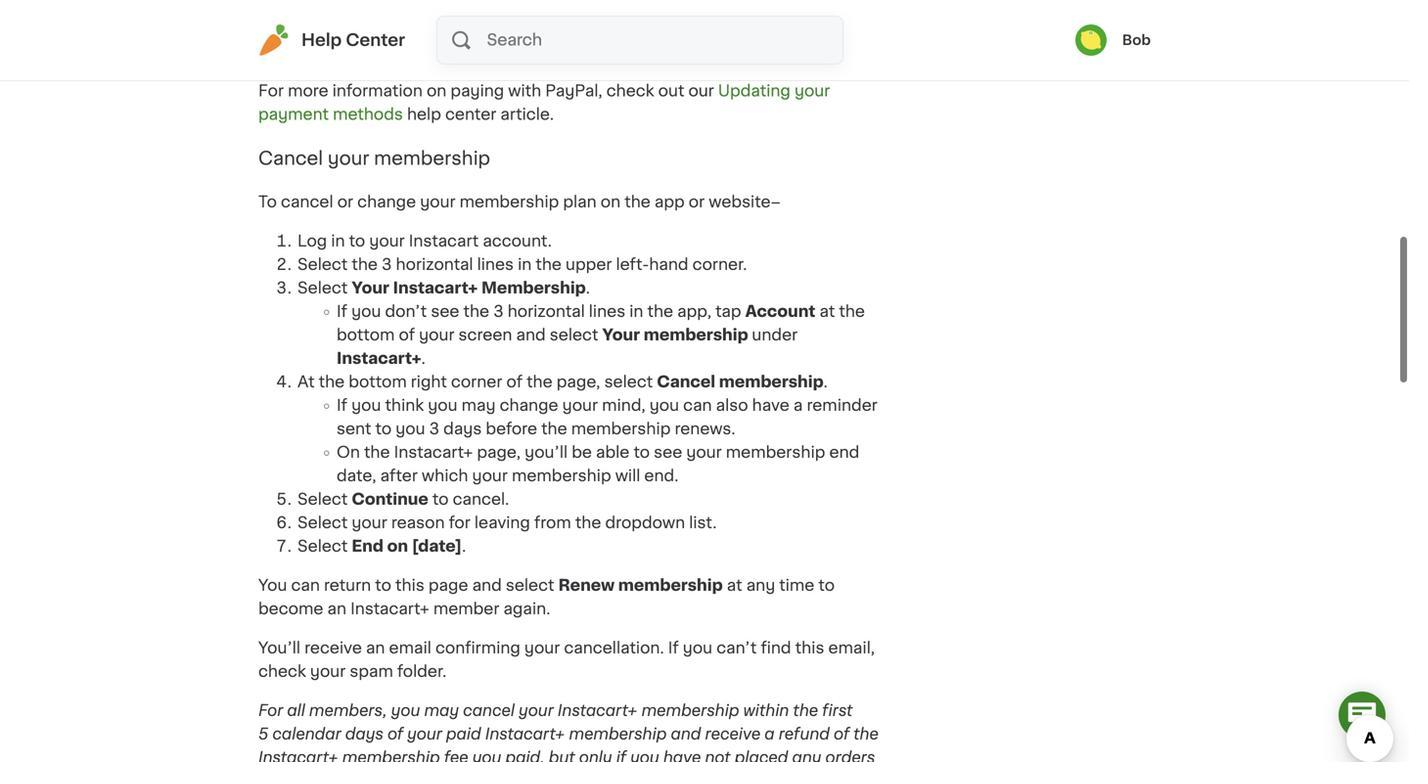 Task type: vqa. For each thing, say whether or not it's contained in the screenshot.
to within the at any time to become an Instacart+ member again.
yes



Task type: locate. For each thing, give the bounding box(es) containing it.
your inside updating your payment methods
[[795, 83, 830, 99]]

1 horizontal spatial in
[[518, 257, 532, 273]]

instacart+ inside your membership under instacart+ .
[[337, 351, 421, 367]]

signing
[[667, 21, 724, 36]]

receive inside you'll receive an email confirming your cancellation. if you can't find this email, check your spam folder.
[[305, 641, 362, 656]]

1 vertical spatial at
[[727, 578, 743, 594]]

updating your payment methods link
[[258, 83, 830, 122]]

2 vertical spatial can
[[291, 578, 320, 594]]

see
[[431, 304, 460, 320], [654, 445, 682, 461]]

or
[[362, 44, 378, 60], [337, 194, 353, 210], [689, 194, 705, 210]]

1 vertical spatial may
[[424, 703, 459, 719]]

2 you from the top
[[258, 578, 287, 594]]

1 vertical spatial lines
[[589, 304, 626, 320]]

may
[[462, 398, 496, 414], [424, 703, 459, 719]]

your up calendar days of your paid instacart+ membership and receive a refund of the instacart+ membership fee you paid, but only if you have not placed any order
[[519, 703, 554, 719]]

0 horizontal spatial see
[[431, 304, 460, 320]]

for for for more information on paying with paypal, check out our
[[258, 83, 284, 99]]

can inside the you can also use paypal as a form of payment when signing up for an instacart+ membership or when modifying an existing membership.
[[291, 21, 320, 36]]

paypal
[[393, 21, 446, 36]]

any
[[747, 578, 775, 594], [792, 750, 822, 762]]

paid,
[[506, 750, 545, 762]]

0 horizontal spatial cancel
[[281, 194, 333, 210]]

0 vertical spatial any
[[747, 578, 775, 594]]

this inside you'll receive an email confirming your cancellation. if you can't find this email, check your spam folder.
[[795, 641, 825, 656]]

4 select from the top
[[298, 515, 348, 531]]

as
[[450, 21, 468, 36]]

0 horizontal spatial on
[[387, 539, 408, 555]]

for inside the you can also use paypal as a form of payment when signing up for an instacart+ membership or when modifying an existing membership.
[[752, 21, 774, 36]]

0 vertical spatial days
[[444, 422, 482, 437]]

all
[[287, 703, 305, 719]]

be
[[572, 445, 592, 461]]

days
[[444, 422, 482, 437], [345, 727, 384, 743]]

at the bottom right corner of the page, select cancel membership . if you think you may change your mind, you can also have a reminder sent to you 3 days before the membership renews. on the instacart+ page, you'll be able to see your membership end date, after which your membership will end. select continue to cancel. select your reason for leaving from the dropdown list. select end on [date] .
[[298, 375, 878, 555]]

may down corner
[[462, 398, 496, 414]]

membership inside your membership under instacart+ .
[[644, 328, 748, 343]]

days left the "before" at bottom
[[444, 422, 482, 437]]

your inside calendar days of your paid instacart+ membership and receive a refund of the instacart+ membership fee you paid, but only if you have not placed any order
[[407, 727, 442, 743]]

your down renews.
[[686, 445, 722, 461]]

1 horizontal spatial check
[[607, 83, 654, 99]]

and
[[516, 328, 546, 343], [472, 578, 502, 594], [671, 727, 701, 743]]

bottom down don't
[[337, 328, 395, 343]]

check left out
[[607, 83, 654, 99]]

0 horizontal spatial horizontal
[[396, 257, 473, 273]]

.
[[586, 281, 590, 296], [421, 351, 426, 367], [824, 375, 828, 390], [462, 539, 466, 555]]

1 vertical spatial you
[[258, 578, 287, 594]]

membership up account.
[[460, 194, 559, 210]]

membership down you'll
[[512, 468, 611, 484]]

again.
[[504, 602, 550, 617]]

you inside for all members, you may cancel your instacart+ membership within the first 5
[[391, 703, 420, 719]]

0 vertical spatial on
[[427, 83, 447, 99]]

your left spam
[[310, 664, 346, 680]]

1 horizontal spatial 3
[[429, 422, 440, 437]]

you up sent
[[351, 398, 381, 414]]

1 vertical spatial a
[[794, 398, 803, 414]]

see inside at the bottom right corner of the page, select cancel membership . if you think you may change your mind, you can also have a reminder sent to you 3 days before the membership renews. on the instacart+ page, you'll be able to see your membership end date, after which your membership will end. select continue to cancel. select your reason for leaving from the dropdown list. select end on [date] .
[[654, 445, 682, 461]]

also inside the you can also use paypal as a form of payment when signing up for an instacart+ membership or when modifying an existing membership.
[[324, 21, 356, 36]]

members,
[[309, 703, 387, 719]]

0 horizontal spatial for
[[449, 515, 471, 531]]

0 horizontal spatial when
[[382, 44, 424, 60]]

any left time on the bottom of page
[[747, 578, 775, 594]]

0 horizontal spatial or
[[337, 194, 353, 210]]

of
[[526, 21, 542, 36], [399, 328, 415, 343], [506, 375, 523, 390], [388, 727, 403, 743], [834, 727, 850, 743]]

horizontal
[[396, 257, 473, 273], [508, 304, 585, 320]]

may up "paid" at the bottom of the page
[[424, 703, 459, 719]]

1 vertical spatial cancel
[[657, 375, 716, 390]]

0 vertical spatial for
[[752, 21, 774, 36]]

1 vertical spatial payment
[[258, 107, 329, 122]]

payment
[[546, 21, 616, 36], [258, 107, 329, 122]]

the left app
[[625, 194, 651, 210]]

when up membership.
[[620, 21, 663, 36]]

1 horizontal spatial any
[[792, 750, 822, 762]]

receive up not
[[705, 727, 761, 743]]

1 vertical spatial on
[[601, 194, 621, 210]]

calendar
[[272, 727, 341, 743]]

0 vertical spatial receive
[[305, 641, 362, 656]]

to right log
[[349, 234, 365, 249]]

instacart image
[[258, 24, 290, 56]]

this
[[395, 578, 425, 594], [795, 641, 825, 656]]

. up 'reminder'
[[824, 375, 828, 390]]

1 horizontal spatial cancel
[[463, 703, 515, 719]]

2 horizontal spatial in
[[630, 304, 643, 320]]

see down select your instacart+ membership .
[[431, 304, 460, 320]]

0 vertical spatial in
[[331, 234, 345, 249]]

the right from
[[575, 515, 601, 531]]

1 vertical spatial this
[[795, 641, 825, 656]]

your left "paid" at the bottom of the page
[[407, 727, 442, 743]]

to
[[258, 194, 277, 210]]

0 horizontal spatial may
[[424, 703, 459, 719]]

0 horizontal spatial have
[[663, 750, 701, 762]]

account
[[745, 304, 816, 320]]

your left instacart
[[369, 234, 405, 249]]

can right instacart image
[[291, 21, 320, 36]]

for right 'up'
[[752, 21, 774, 36]]

this right find
[[795, 641, 825, 656]]

select up again. at the left
[[506, 578, 554, 594]]

bottom
[[337, 328, 395, 343], [349, 375, 407, 390]]

the left app, at the top of the page
[[647, 304, 674, 320]]

0 vertical spatial also
[[324, 21, 356, 36]]

1 you from the top
[[258, 21, 287, 36]]

can
[[291, 21, 320, 36], [683, 398, 712, 414], [291, 578, 320, 594]]

0 horizontal spatial a
[[472, 21, 481, 36]]

at for any
[[727, 578, 743, 594]]

on right the 'plan'
[[601, 194, 621, 210]]

you inside the you can also use paypal as a form of payment when signing up for an instacart+ membership or when modifying an existing membership.
[[258, 21, 287, 36]]

and inside at the bottom of your screen and select
[[516, 328, 546, 343]]

renew
[[558, 578, 615, 594]]

0 vertical spatial at
[[820, 304, 835, 320]]

a inside at the bottom right corner of the page, select cancel membership . if you think you may change your mind, you can also have a reminder sent to you 3 days before the membership renews. on the instacart+ page, you'll be able to see your membership end date, after which your membership will end. select continue to cancel. select your reason for leaving from the dropdown list. select end on [date] .
[[794, 398, 803, 414]]

0 horizontal spatial in
[[331, 234, 345, 249]]

0 vertical spatial can
[[291, 21, 320, 36]]

lines down upper
[[589, 304, 626, 320]]

the inside at the bottom of your screen and select
[[839, 304, 865, 320]]

instacart+ inside at any time to become an instacart+ member again.
[[350, 602, 429, 617]]

1 horizontal spatial lines
[[589, 304, 626, 320]]

1 vertical spatial change
[[500, 398, 558, 414]]

0 horizontal spatial page,
[[477, 445, 521, 461]]

you up become at the left bottom of the page
[[258, 578, 287, 594]]

lines down account.
[[477, 257, 514, 273]]

2 vertical spatial and
[[671, 727, 701, 743]]

of inside at the bottom right corner of the page, select cancel membership . if you think you may change your mind, you can also have a reminder sent to you 3 days before the membership renews. on the instacart+ page, you'll be able to see your membership end date, after which your membership will end. select continue to cancel. select your reason for leaving from the dropdown list. select end on [date] .
[[506, 375, 523, 390]]

1 select from the top
[[298, 257, 348, 273]]

if right cancellation.
[[668, 641, 679, 656]]

0 vertical spatial when
[[620, 21, 663, 36]]

for
[[752, 21, 774, 36], [449, 515, 471, 531]]

you
[[258, 21, 287, 36], [258, 578, 287, 594]]

will
[[615, 468, 640, 484]]

receive up spam
[[305, 641, 362, 656]]

0 horizontal spatial your
[[352, 281, 390, 296]]

at any time to become an instacart+ member again.
[[258, 578, 835, 617]]

0 horizontal spatial any
[[747, 578, 775, 594]]

placed
[[735, 750, 788, 762]]

days down members, at the left of the page
[[345, 727, 384, 743]]

3
[[382, 257, 392, 273], [493, 304, 504, 320], [429, 422, 440, 437]]

when down paypal
[[382, 44, 424, 60]]

have left not
[[663, 750, 701, 762]]

0 vertical spatial you
[[258, 21, 287, 36]]

membership inside for all members, you may cancel your instacart+ membership within the first 5
[[642, 703, 739, 719]]

confirming
[[436, 641, 521, 656]]

reason
[[391, 515, 445, 531]]

cancel.
[[453, 492, 509, 508]]

0 vertical spatial have
[[752, 398, 790, 414]]

1 vertical spatial have
[[663, 750, 701, 762]]

help center article.
[[403, 107, 554, 122]]

bottom inside at the bottom of your screen and select
[[337, 328, 395, 343]]

1 horizontal spatial have
[[752, 398, 790, 414]]

you'll receive an email confirming your cancellation. if you can't find this email, check your spam folder.
[[258, 641, 875, 680]]

1 vertical spatial 3
[[493, 304, 504, 320]]

0 vertical spatial cancel
[[258, 149, 323, 167]]

membership up more on the left top of the page
[[258, 44, 358, 60]]

0 vertical spatial cancel
[[281, 194, 333, 210]]

also up renews.
[[716, 398, 748, 414]]

1 horizontal spatial horizontal
[[508, 304, 585, 320]]

. inside your membership under instacart+ .
[[421, 351, 426, 367]]

2 vertical spatial a
[[765, 727, 775, 743]]

1 vertical spatial receive
[[705, 727, 761, 743]]

cancel inside for all members, you may cancel your instacart+ membership within the first 5
[[463, 703, 515, 719]]

or inside the you can also use paypal as a form of payment when signing up for an instacart+ membership or when modifying an existing membership.
[[362, 44, 378, 60]]

0 vertical spatial horizontal
[[396, 257, 473, 273]]

select down if you don't see the 3 horizontal lines in the app, tap account
[[550, 328, 598, 343]]

website–
[[709, 194, 781, 210]]

for down cancel.
[[449, 515, 471, 531]]

for
[[258, 83, 284, 99], [258, 703, 283, 719]]

1 vertical spatial days
[[345, 727, 384, 743]]

3 inside at the bottom right corner of the page, select cancel membership . if you think you may change your mind, you can also have a reminder sent to you 3 days before the membership renews. on the instacart+ page, you'll be able to see your membership end date, after which your membership will end. select continue to cancel. select your reason for leaving from the dropdown list. select end on [date] .
[[429, 422, 440, 437]]

1 vertical spatial bottom
[[349, 375, 407, 390]]

of inside at the bottom of your screen and select
[[399, 328, 415, 343]]

1 horizontal spatial also
[[716, 398, 748, 414]]

1 horizontal spatial page,
[[557, 375, 600, 390]]

help
[[407, 107, 441, 122]]

1 horizontal spatial on
[[427, 83, 447, 99]]

a left 'reminder'
[[794, 398, 803, 414]]

1 vertical spatial horizontal
[[508, 304, 585, 320]]

1 horizontal spatial your
[[602, 328, 640, 343]]

select inside at the bottom of your screen and select
[[550, 328, 598, 343]]

first
[[822, 703, 853, 719]]

you'll
[[525, 445, 568, 461]]

on up help
[[427, 83, 447, 99]]

instacart+ inside the you can also use paypal as a form of payment when signing up for an instacart+ membership or when modifying an existing membership.
[[801, 21, 880, 36]]

1 horizontal spatial payment
[[546, 21, 616, 36]]

your right updating
[[795, 83, 830, 99]]

bottom inside at the bottom right corner of the page, select cancel membership . if you think you may change your mind, you can also have a reminder sent to you 3 days before the membership renews. on the instacart+ page, you'll be able to see your membership end date, after which your membership will end. select continue to cancel. select your reason for leaving from the dropdown list. select end on [date] .
[[349, 375, 407, 390]]

membership.
[[601, 44, 704, 60]]

and for screen
[[516, 328, 546, 343]]

at inside at any time to become an instacart+ member again.
[[727, 578, 743, 594]]

updating
[[718, 83, 791, 99]]

an down the form
[[512, 44, 531, 60]]

the right on
[[364, 445, 390, 461]]

0 horizontal spatial days
[[345, 727, 384, 743]]

to cancel or change your membership plan on the app or website–
[[258, 194, 781, 210]]

change up the "before" at bottom
[[500, 398, 558, 414]]

check down you'll at the bottom left
[[258, 664, 306, 680]]

if
[[337, 304, 347, 320], [337, 398, 347, 414], [668, 641, 679, 656]]

or down 'cancel your membership'
[[337, 194, 353, 210]]

1 horizontal spatial may
[[462, 398, 496, 414]]

in right log
[[331, 234, 345, 249]]

your down again. at the left
[[525, 641, 560, 656]]

cancel
[[258, 149, 323, 167], [657, 375, 716, 390]]

0 horizontal spatial payment
[[258, 107, 329, 122]]

your
[[795, 83, 830, 99], [328, 149, 369, 167], [420, 194, 456, 210], [369, 234, 405, 249], [419, 328, 455, 343], [562, 398, 598, 414], [686, 445, 722, 461], [472, 468, 508, 484], [352, 515, 387, 531], [525, 641, 560, 656], [310, 664, 346, 680], [519, 703, 554, 719], [407, 727, 442, 743]]

a up 'placed' at the bottom right of the page
[[765, 727, 775, 743]]

can up become at the left bottom of the page
[[291, 578, 320, 594]]

1 for from the top
[[258, 83, 284, 99]]

0 horizontal spatial check
[[258, 664, 306, 680]]

also left use
[[324, 21, 356, 36]]

your inside at the bottom of your screen and select
[[419, 328, 455, 343]]

your up don't
[[352, 281, 390, 296]]

1 vertical spatial see
[[654, 445, 682, 461]]

3 inside "log in to your instacart account. select the 3 horizontal lines in the upper left-hand corner."
[[382, 257, 392, 273]]

1 vertical spatial for
[[258, 703, 283, 719]]

end
[[352, 539, 384, 555]]

0 vertical spatial for
[[258, 83, 284, 99]]

0 horizontal spatial lines
[[477, 257, 514, 273]]

3 up don't
[[382, 257, 392, 273]]

0 vertical spatial and
[[516, 328, 546, 343]]

your
[[352, 281, 390, 296], [602, 328, 640, 343]]

or down use
[[362, 44, 378, 60]]

select for page
[[506, 578, 554, 594]]

the down your membership under instacart+ .
[[527, 375, 553, 390]]

in down account.
[[518, 257, 532, 273]]

paypal,
[[545, 83, 603, 99]]

in down left-
[[630, 304, 643, 320]]

0 vertical spatial payment
[[546, 21, 616, 36]]

at right account
[[820, 304, 835, 320]]

select inside "log in to your instacart account. select the 3 horizontal lines in the upper left-hand corner."
[[298, 257, 348, 273]]

and inside calendar days of your paid instacart+ membership and receive a refund of the instacart+ membership fee you paid, but only if you have not placed any order
[[671, 727, 701, 743]]

at inside at the bottom of your screen and select
[[820, 304, 835, 320]]

2 horizontal spatial a
[[794, 398, 803, 414]]

to inside at any time to become an instacart+ member again.
[[819, 578, 835, 594]]

on inside at the bottom right corner of the page, select cancel membership . if you think you may change your mind, you can also have a reminder sent to you 3 days before the membership renews. on the instacart+ page, you'll be able to see your membership end date, after which your membership will end. select continue to cancel. select your reason for leaving from the dropdown list. select end on [date] .
[[387, 539, 408, 555]]

1 horizontal spatial see
[[654, 445, 682, 461]]

have down "under"
[[752, 398, 790, 414]]

an down return
[[327, 602, 347, 617]]

the right the refund
[[854, 727, 879, 743]]

cancel up renews.
[[657, 375, 716, 390]]

select
[[298, 257, 348, 273], [298, 281, 348, 296], [298, 492, 348, 508], [298, 515, 348, 531], [298, 539, 348, 555]]

an inside at any time to become an instacart+ member again.
[[327, 602, 347, 617]]

you down think
[[396, 422, 425, 437]]

of right the form
[[526, 21, 542, 36]]

at left time on the bottom of page
[[727, 578, 743, 594]]

2 vertical spatial select
[[506, 578, 554, 594]]

page, down your membership under instacart+ .
[[557, 375, 600, 390]]

1 vertical spatial cancel
[[463, 703, 515, 719]]

0 horizontal spatial this
[[395, 578, 425, 594]]

membership down help
[[374, 149, 490, 167]]

0 vertical spatial bottom
[[337, 328, 395, 343]]

you left help
[[258, 21, 287, 36]]

change down 'cancel your membership'
[[357, 194, 416, 210]]

of down don't
[[399, 328, 415, 343]]

1 vertical spatial and
[[472, 578, 502, 594]]

your inside "log in to your instacart account. select the 3 horizontal lines in the upper left-hand corner."
[[369, 234, 405, 249]]

days inside calendar days of your paid instacart+ membership and receive a refund of the instacart+ membership fee you paid, but only if you have not placed any order
[[345, 727, 384, 743]]

the right account
[[839, 304, 865, 320]]

1 horizontal spatial for
[[752, 21, 774, 36]]

for inside for all members, you may cancel your instacart+ membership within the first 5
[[258, 703, 283, 719]]

0 vertical spatial page,
[[557, 375, 600, 390]]

instacart
[[409, 234, 479, 249]]

your down don't
[[419, 328, 455, 343]]

app
[[655, 194, 685, 210]]

1 vertical spatial for
[[449, 515, 471, 531]]

you
[[351, 304, 381, 320], [351, 398, 381, 414], [428, 398, 458, 414], [650, 398, 679, 414], [396, 422, 425, 437], [683, 641, 713, 656], [391, 703, 420, 719], [472, 750, 502, 762], [630, 750, 659, 762]]

up
[[728, 21, 748, 36]]

cancel
[[281, 194, 333, 210], [463, 703, 515, 719]]

1 vertical spatial can
[[683, 398, 712, 414]]

page, down the "before" at bottom
[[477, 445, 521, 461]]

a right as
[[472, 21, 481, 36]]

membership down app, at the top of the page
[[644, 328, 748, 343]]

1 vertical spatial if
[[337, 398, 347, 414]]

have inside at the bottom right corner of the page, select cancel membership . if you think you may change your mind, you can also have a reminder sent to you 3 days before the membership renews. on the instacart+ page, you'll be able to see your membership end date, after which your membership will end. select continue to cancel. select your reason for leaving from the dropdown list. select end on [date] .
[[752, 398, 790, 414]]

0 horizontal spatial and
[[472, 578, 502, 594]]

you left don't
[[351, 304, 381, 320]]

0 horizontal spatial change
[[357, 194, 416, 210]]

to right time on the bottom of page
[[819, 578, 835, 594]]

you inside you'll receive an email confirming your cancellation. if you can't find this email, check your spam folder.
[[683, 641, 713, 656]]

0 horizontal spatial 3
[[382, 257, 392, 273]]

. up page
[[462, 539, 466, 555]]

can inside at the bottom right corner of the page, select cancel membership . if you think you may change your mind, you can also have a reminder sent to you 3 days before the membership renews. on the instacart+ page, you'll be able to see your membership end date, after which your membership will end. select continue to cancel. select your reason for leaving from the dropdown list. select end on [date] .
[[683, 398, 712, 414]]

cancel up "to"
[[258, 149, 323, 167]]

you down folder.
[[391, 703, 420, 719]]

out
[[658, 83, 685, 99]]

membership
[[258, 44, 358, 60], [374, 149, 490, 167], [460, 194, 559, 210], [644, 328, 748, 343], [719, 375, 824, 390], [571, 422, 671, 437], [726, 445, 826, 461], [512, 468, 611, 484], [618, 578, 723, 594], [642, 703, 739, 719], [569, 727, 667, 743], [342, 750, 440, 762]]

or right app
[[689, 194, 705, 210]]

an
[[778, 21, 797, 36], [512, 44, 531, 60], [327, 602, 347, 617], [366, 641, 385, 656]]

cancel inside at the bottom right corner of the page, select cancel membership . if you think you may change your mind, you can also have a reminder sent to you 3 days before the membership renews. on the instacart+ page, you'll be able to see your membership end date, after which your membership will end. select continue to cancel. select your reason for leaving from the dropdown list. select end on [date] .
[[657, 375, 716, 390]]

1 horizontal spatial when
[[620, 21, 663, 36]]

center
[[346, 32, 405, 48]]

membership down mind,
[[571, 422, 671, 437]]

0 vertical spatial check
[[607, 83, 654, 99]]

2 for from the top
[[258, 703, 283, 719]]

0 vertical spatial a
[[472, 21, 481, 36]]

your down methods
[[328, 149, 369, 167]]

your membership under instacart+ .
[[337, 328, 798, 367]]

1 vertical spatial also
[[716, 398, 748, 414]]

the inside calendar days of your paid instacart+ membership and receive a refund of the instacart+ membership fee you paid, but only if you have not placed any order
[[854, 727, 879, 743]]

0 vertical spatial 3
[[382, 257, 392, 273]]

payment down more on the left top of the page
[[258, 107, 329, 122]]



Task type: describe. For each thing, give the bounding box(es) containing it.
bob
[[1123, 33, 1151, 47]]

think
[[385, 398, 424, 414]]

cancel your membership
[[258, 149, 490, 167]]

lines inside "log in to your instacart account. select the 3 horizontal lines in the upper left-hand corner."
[[477, 257, 514, 273]]

page
[[429, 578, 468, 594]]

. down upper
[[586, 281, 590, 296]]

bottom for right
[[349, 375, 407, 390]]

reminder
[[807, 398, 878, 414]]

help
[[301, 32, 342, 48]]

change inside at the bottom right corner of the page, select cancel membership . if you think you may change your mind, you can also have a reminder sent to you 3 days before the membership renews. on the instacart+ page, you'll be able to see your membership end date, after which your membership will end. select continue to cancel. select your reason for leaving from the dropdown list. select end on [date] .
[[500, 398, 558, 414]]

an right 'up'
[[778, 21, 797, 36]]

within
[[743, 703, 789, 719]]

dropdown
[[605, 515, 685, 531]]

account.
[[483, 234, 552, 249]]

list.
[[689, 515, 717, 531]]

fee
[[444, 750, 468, 762]]

which
[[422, 468, 468, 484]]

you down right
[[428, 398, 458, 414]]

membership inside the you can also use paypal as a form of payment when signing up for an instacart+ membership or when modifying an existing membership.
[[258, 44, 358, 60]]

from
[[534, 515, 571, 531]]

updating your payment methods
[[258, 83, 830, 122]]

help center link
[[258, 24, 405, 56]]

horizontal inside "log in to your instacart account. select the 3 horizontal lines in the upper left-hand corner."
[[396, 257, 473, 273]]

return
[[324, 578, 371, 594]]

if inside you'll receive an email confirming your cancellation. if you can't find this email, check your spam folder.
[[668, 641, 679, 656]]

calendar days of your paid instacart+ membership and receive a refund of the instacart+ membership fee you paid, but only if you have not placed any order
[[258, 727, 879, 762]]

date,
[[337, 468, 376, 484]]

if you don't see the 3 horizontal lines in the app, tap account
[[337, 304, 816, 320]]

only
[[579, 750, 612, 762]]

5 select from the top
[[298, 539, 348, 555]]

membership down "under"
[[719, 375, 824, 390]]

have inside calendar days of your paid instacart+ membership and receive a refund of the instacart+ membership fee you paid, but only if you have not placed any order
[[663, 750, 701, 762]]

5
[[258, 727, 268, 743]]

if
[[616, 750, 626, 762]]

may inside at the bottom right corner of the page, select cancel membership . if you think you may change your mind, you can also have a reminder sent to you 3 days before the membership renews. on the instacart+ page, you'll be able to see your membership end date, after which your membership will end. select continue to cancel. select your reason for leaving from the dropdown list. select end on [date] .
[[462, 398, 496, 414]]

existing
[[535, 44, 597, 60]]

but
[[549, 750, 575, 762]]

a inside the you can also use paypal as a form of payment when signing up for an instacart+ membership or when modifying an existing membership.
[[472, 21, 481, 36]]

at for the
[[820, 304, 835, 320]]

payment inside updating your payment methods
[[258, 107, 329, 122]]

end.
[[644, 468, 679, 484]]

any inside at any time to become an instacart+ member again.
[[747, 578, 775, 594]]

select for screen
[[550, 328, 598, 343]]

more
[[288, 83, 329, 99]]

3 select from the top
[[298, 492, 348, 508]]

the up you'll
[[541, 422, 567, 437]]

end
[[830, 445, 860, 461]]

at
[[298, 375, 315, 390]]

the up the screen
[[463, 304, 490, 320]]

use
[[360, 21, 389, 36]]

not
[[705, 750, 731, 762]]

1 vertical spatial page,
[[477, 445, 521, 461]]

become
[[258, 602, 323, 617]]

don't
[[385, 304, 427, 320]]

article.
[[501, 107, 554, 122]]

left-
[[616, 257, 649, 273]]

your up end
[[352, 515, 387, 531]]

leaving
[[475, 515, 530, 531]]

for inside at the bottom right corner of the page, select cancel membership . if you think you may change your mind, you can also have a reminder sent to you 3 days before the membership renews. on the instacart+ page, you'll be able to see your membership end date, after which your membership will end. select continue to cancel. select your reason for leaving from the dropdown list. select end on [date] .
[[449, 515, 471, 531]]

the right at on the left
[[319, 375, 345, 390]]

member
[[433, 602, 500, 617]]

of inside the you can also use paypal as a form of payment when signing up for an instacart+ membership or when modifying an existing membership.
[[526, 21, 542, 36]]

mind,
[[602, 398, 646, 414]]

at the bottom of your screen and select
[[337, 304, 865, 343]]

paid
[[446, 727, 481, 743]]

folder.
[[397, 664, 447, 680]]

days inside at the bottom right corner of the page, select cancel membership . if you think you may change your mind, you can also have a reminder sent to you 3 days before the membership renews. on the instacart+ page, you'll be able to see your membership end date, after which your membership will end. select continue to cancel. select your reason for leaving from the dropdown list. select end on [date] .
[[444, 422, 482, 437]]

2 horizontal spatial or
[[689, 194, 705, 210]]

may inside for all members, you may cancel your instacart+ membership within the first 5
[[424, 703, 459, 719]]

for more information on paying with paypal, check out our
[[258, 83, 718, 99]]

app,
[[677, 304, 712, 320]]

tap
[[716, 304, 741, 320]]

check inside you'll receive an email confirming your cancellation. if you can't find this email, check your spam folder.
[[258, 664, 306, 680]]

0 vertical spatial this
[[395, 578, 425, 594]]

also inside at the bottom right corner of the page, select cancel membership . if you think you may change your mind, you can also have a reminder sent to you 3 days before the membership renews. on the instacart+ page, you'll be able to see your membership end date, after which your membership will end. select continue to cancel. select your reason for leaving from the dropdown list. select end on [date] .
[[716, 398, 748, 414]]

select your instacart+ membership .
[[298, 281, 590, 296]]

after
[[380, 468, 418, 484]]

any inside calendar days of your paid instacart+ membership and receive a refund of the instacart+ membership fee you paid, but only if you have not placed any order
[[792, 750, 822, 762]]

to down which
[[432, 492, 449, 508]]

your inside for all members, you may cancel your instacart+ membership within the first 5
[[519, 703, 554, 719]]

our
[[689, 83, 714, 99]]

to inside "log in to your instacart account. select the 3 horizontal lines in the upper left-hand corner."
[[349, 234, 365, 249]]

2 horizontal spatial on
[[601, 194, 621, 210]]

1 vertical spatial in
[[518, 257, 532, 273]]

refund
[[779, 727, 830, 743]]

modifying
[[428, 44, 508, 60]]

1 vertical spatial when
[[382, 44, 424, 60]]

continue
[[352, 492, 429, 508]]

0 vertical spatial your
[[352, 281, 390, 296]]

membership
[[482, 281, 586, 296]]

to right return
[[375, 578, 391, 594]]

paying
[[451, 83, 504, 99]]

find
[[761, 641, 791, 656]]

instacart+ inside at the bottom right corner of the page, select cancel membership . if you think you may change your mind, you can also have a reminder sent to you 3 days before the membership renews. on the instacart+ page, you'll be able to see your membership end date, after which your membership will end. select continue to cancel. select your reason for leaving from the dropdown list. select end on [date] .
[[394, 445, 473, 461]]

the up select your instacart+ membership .
[[352, 257, 378, 273]]

email,
[[829, 641, 875, 656]]

bob link
[[1076, 24, 1151, 56]]

methods
[[333, 107, 403, 122]]

to right sent
[[375, 422, 392, 437]]

and for page
[[472, 578, 502, 594]]

log
[[298, 234, 327, 249]]

right
[[411, 375, 447, 390]]

you for you can return to this page and select renew membership
[[258, 578, 287, 594]]

your inside your membership under instacart+ .
[[602, 328, 640, 343]]

0 horizontal spatial cancel
[[258, 149, 323, 167]]

you can return to this page and select renew membership
[[258, 578, 723, 594]]

sent
[[337, 422, 371, 437]]

hand
[[649, 257, 689, 273]]

an inside you'll receive an email confirming your cancellation. if you can't find this email, check your spam folder.
[[366, 641, 385, 656]]

the inside for all members, you may cancel your instacart+ membership within the first 5
[[793, 703, 818, 719]]

membership down dropdown
[[618, 578, 723, 594]]

form
[[485, 21, 522, 36]]

0 vertical spatial see
[[431, 304, 460, 320]]

of down first
[[834, 727, 850, 743]]

corner
[[451, 375, 502, 390]]

0 vertical spatial change
[[357, 194, 416, 210]]

select inside at the bottom right corner of the page, select cancel membership . if you think you may change your mind, you can also have a reminder sent to you 3 days before the membership renews. on the instacart+ page, you'll be able to see your membership end date, after which your membership will end. select continue to cancel. select your reason for leaving from the dropdown list. select end on [date] .
[[604, 375, 653, 390]]

plan
[[563, 194, 597, 210]]

your left mind,
[[562, 398, 598, 414]]

under
[[752, 328, 798, 343]]

help center
[[301, 32, 405, 48]]

the up membership
[[536, 257, 562, 273]]

2 select from the top
[[298, 281, 348, 296]]

cancellation.
[[564, 641, 664, 656]]

on
[[337, 445, 360, 461]]

0 vertical spatial if
[[337, 304, 347, 320]]

Search search field
[[485, 17, 843, 64]]

membership left end
[[726, 445, 826, 461]]

time
[[779, 578, 815, 594]]

membership up if at the bottom left
[[569, 727, 667, 743]]

for all members, you may cancel your instacart+ membership within the first 5
[[258, 703, 853, 743]]

log in to your instacart account. select the 3 horizontal lines in the upper left-hand corner.
[[298, 234, 747, 273]]

a inside calendar days of your paid instacart+ membership and receive a refund of the instacart+ membership fee you paid, but only if you have not placed any order
[[765, 727, 775, 743]]

user avatar image
[[1076, 24, 1107, 56]]

receive inside calendar days of your paid instacart+ membership and receive a refund of the instacart+ membership fee you paid, but only if you have not placed any order
[[705, 727, 761, 743]]

center
[[445, 107, 497, 122]]

you right fee
[[472, 750, 502, 762]]

with
[[508, 83, 541, 99]]

to up will
[[634, 445, 650, 461]]

can for you can also use paypal as a form of payment when signing up for an instacart+ membership or when modifying an existing membership.
[[291, 21, 320, 36]]

you for you can also use paypal as a form of payment when signing up for an instacart+ membership or when modifying an existing membership.
[[258, 21, 287, 36]]

for for for all members, you may cancel your instacart+ membership within the first 5
[[258, 703, 283, 719]]

bottom for of
[[337, 328, 395, 343]]

able
[[596, 445, 630, 461]]

if inside at the bottom right corner of the page, select cancel membership . if you think you may change your mind, you can also have a reminder sent to you 3 days before the membership renews. on the instacart+ page, you'll be able to see your membership end date, after which your membership will end. select continue to cancel. select your reason for leaving from the dropdown list. select end on [date] .
[[337, 398, 347, 414]]

membership down members, at the left of the page
[[342, 750, 440, 762]]

you right if at the bottom left
[[630, 750, 659, 762]]

2 vertical spatial in
[[630, 304, 643, 320]]

before
[[486, 422, 537, 437]]

your up instacart
[[420, 194, 456, 210]]

your up cancel.
[[472, 468, 508, 484]]

information
[[333, 83, 423, 99]]

[date]
[[412, 539, 462, 555]]

you right mind,
[[650, 398, 679, 414]]

can for you can return to this page and select renew membership
[[291, 578, 320, 594]]

can't
[[717, 641, 757, 656]]

instacart+ inside for all members, you may cancel your instacart+ membership within the first 5
[[558, 703, 638, 719]]

payment inside the you can also use paypal as a form of payment when signing up for an instacart+ membership or when modifying an existing membership.
[[546, 21, 616, 36]]

of down spam
[[388, 727, 403, 743]]



